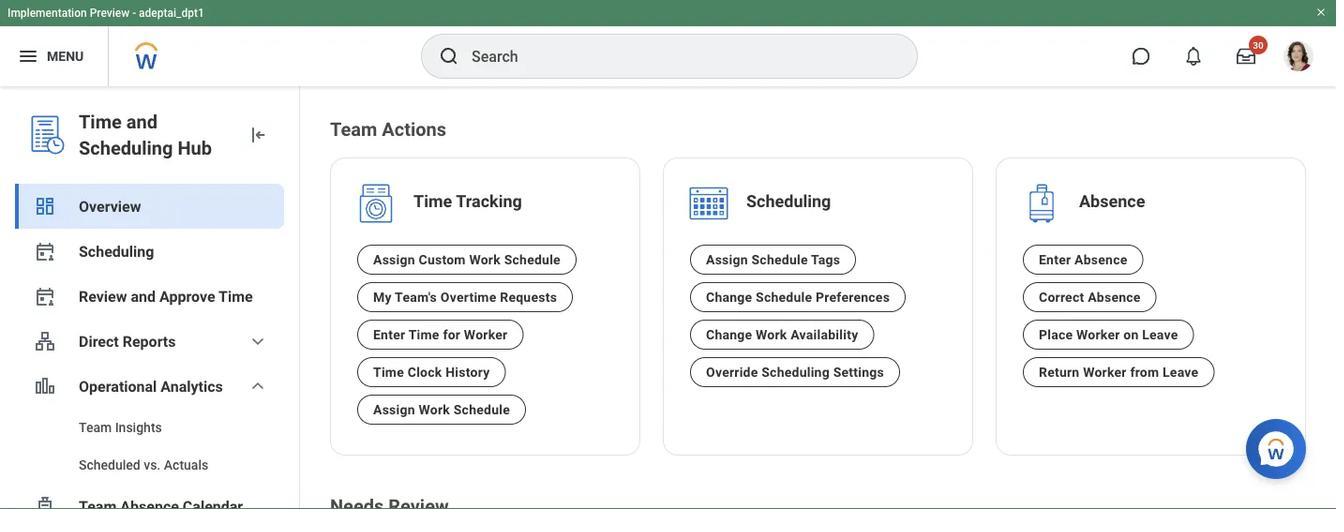 Task type: locate. For each thing, give the bounding box(es) containing it.
requests
[[500, 290, 557, 305]]

return
[[1039, 365, 1080, 380]]

implementation
[[8, 7, 87, 20]]

team left actions
[[330, 118, 377, 140]]

worker right for
[[464, 327, 508, 343]]

scheduling inside scheduling link
[[79, 242, 154, 260]]

change
[[706, 290, 753, 305], [706, 327, 753, 343]]

0 vertical spatial enter
[[1039, 252, 1071, 268]]

return worker from leave
[[1039, 365, 1199, 380]]

assign down clock
[[373, 402, 415, 418]]

1 vertical spatial and
[[131, 287, 156, 305]]

scheduling up assign schedule tags
[[747, 192, 831, 211]]

scheduling link
[[15, 229, 284, 274]]

time down menu
[[79, 111, 122, 133]]

task timeoff image
[[34, 495, 56, 509]]

time for time tracking
[[414, 192, 452, 211]]

team inside operational analytics element
[[79, 420, 112, 435]]

override scheduling settings button
[[690, 357, 900, 387]]

team
[[330, 118, 377, 140], [79, 420, 112, 435]]

notifications large image
[[1185, 47, 1203, 66]]

1 vertical spatial chevron down small image
[[247, 375, 269, 398]]

place worker on leave
[[1039, 327, 1179, 343]]

and inside review and approve time link
[[131, 287, 156, 305]]

chevron down small image for reports
[[247, 330, 269, 353]]

assign schedule tags button
[[690, 245, 857, 275]]

worker down place worker on leave
[[1083, 365, 1127, 380]]

enter inside "button"
[[373, 327, 405, 343]]

worker left 'on'
[[1077, 327, 1120, 343]]

correct
[[1039, 290, 1085, 305]]

worker
[[464, 327, 508, 343], [1077, 327, 1120, 343], [1083, 365, 1127, 380]]

transformation import image
[[247, 124, 269, 146]]

work
[[469, 252, 501, 268], [756, 327, 787, 343], [419, 402, 450, 418]]

chart image
[[34, 375, 56, 398]]

place
[[1039, 327, 1073, 343]]

0 horizontal spatial work
[[419, 402, 450, 418]]

override scheduling settings
[[706, 365, 884, 380]]

time left tracking
[[414, 192, 452, 211]]

place worker on leave button
[[1023, 320, 1194, 350]]

30 button
[[1226, 36, 1268, 77]]

chevron down small image inside direct reports "dropdown button"
[[247, 330, 269, 353]]

2 horizontal spatial work
[[756, 327, 787, 343]]

scheduling down change work availability button
[[762, 365, 830, 380]]

1 horizontal spatial team
[[330, 118, 377, 140]]

work down the time clock history button in the left of the page
[[419, 402, 450, 418]]

1 change from the top
[[706, 290, 753, 305]]

schedule down the history
[[454, 402, 510, 418]]

enter down my at left bottom
[[373, 327, 405, 343]]

correct absence
[[1039, 290, 1141, 305]]

schedule up requests
[[504, 252, 561, 268]]

hub
[[178, 137, 212, 159]]

justify image
[[17, 45, 39, 68]]

operational analytics
[[79, 378, 223, 395]]

chevron down small image for analytics
[[247, 375, 269, 398]]

time left clock
[[373, 365, 404, 380]]

assign up my at left bottom
[[373, 252, 415, 268]]

change down assign schedule tags
[[706, 290, 753, 305]]

change up override
[[706, 327, 753, 343]]

clock
[[408, 365, 442, 380]]

time inside time and scheduling hub
[[79, 111, 122, 133]]

enter up correct
[[1039, 252, 1071, 268]]

review and approve time
[[79, 287, 253, 305]]

assign
[[373, 252, 415, 268], [706, 252, 748, 268], [373, 402, 415, 418]]

direct reports
[[79, 332, 176, 350]]

scheduling up overview
[[79, 137, 173, 159]]

my team's overtime requests button
[[357, 282, 573, 312]]

scheduling inside override scheduling settings button
[[762, 365, 830, 380]]

1 vertical spatial leave
[[1163, 365, 1199, 380]]

enter
[[1039, 252, 1071, 268], [373, 327, 405, 343]]

assign schedule tags
[[706, 252, 841, 268]]

search image
[[438, 45, 461, 68]]

0 vertical spatial chevron down small image
[[247, 330, 269, 353]]

and
[[126, 111, 158, 133], [131, 287, 156, 305]]

time for time clock history
[[373, 365, 404, 380]]

and right review
[[131, 287, 156, 305]]

absence up the correct absence
[[1075, 252, 1128, 268]]

leave
[[1143, 327, 1179, 343], [1163, 365, 1199, 380]]

2 change from the top
[[706, 327, 753, 343]]

0 horizontal spatial enter
[[373, 327, 405, 343]]

0 vertical spatial team
[[330, 118, 377, 140]]

team up the scheduled
[[79, 420, 112, 435]]

team's
[[395, 290, 437, 305]]

absence
[[1080, 192, 1146, 211], [1075, 252, 1128, 268], [1088, 290, 1141, 305]]

0 horizontal spatial team
[[79, 420, 112, 435]]

2 vertical spatial work
[[419, 402, 450, 418]]

work for assign work schedule
[[419, 402, 450, 418]]

calendar user solid image
[[34, 240, 56, 263]]

scheduling down overview
[[79, 242, 154, 260]]

absence for enter absence
[[1075, 252, 1128, 268]]

worker for return
[[1083, 365, 1127, 380]]

0 vertical spatial work
[[469, 252, 501, 268]]

1 horizontal spatial enter
[[1039, 252, 1071, 268]]

worker for place
[[1077, 327, 1120, 343]]

0 vertical spatial and
[[126, 111, 158, 133]]

work up overtime
[[469, 252, 501, 268]]

team insights link
[[15, 409, 284, 446]]

worker inside return worker from leave button
[[1083, 365, 1127, 380]]

schedule up change work availability button
[[756, 290, 812, 305]]

2 chevron down small image from the top
[[247, 375, 269, 398]]

and for review
[[131, 287, 156, 305]]

2 vertical spatial absence
[[1088, 290, 1141, 305]]

assign up change schedule preferences button
[[706, 252, 748, 268]]

actions
[[382, 118, 447, 140]]

overview
[[79, 197, 141, 215]]

1 vertical spatial team
[[79, 420, 112, 435]]

enter inside button
[[1039, 252, 1071, 268]]

1 vertical spatial absence
[[1075, 252, 1128, 268]]

work up override scheduling settings button
[[756, 327, 787, 343]]

change schedule preferences
[[706, 290, 890, 305]]

time left for
[[409, 327, 440, 343]]

worker inside "place worker on leave" button
[[1077, 327, 1120, 343]]

1 vertical spatial work
[[756, 327, 787, 343]]

reports
[[123, 332, 176, 350]]

scheduling
[[79, 137, 173, 159], [747, 192, 831, 211], [79, 242, 154, 260], [762, 365, 830, 380]]

time and scheduling hub
[[79, 111, 212, 159]]

1 vertical spatial change
[[706, 327, 753, 343]]

0 vertical spatial leave
[[1143, 327, 1179, 343]]

1 vertical spatial enter
[[373, 327, 405, 343]]

preferences
[[816, 290, 890, 305]]

and inside time and scheduling hub
[[126, 111, 158, 133]]

0 vertical spatial change
[[706, 290, 753, 305]]

dashboard image
[[34, 195, 56, 218]]

time tracking element
[[414, 190, 522, 217]]

adeptai_dpt1
[[139, 7, 204, 20]]

team for team actions
[[330, 118, 377, 140]]

1 chevron down small image from the top
[[247, 330, 269, 353]]

assign work schedule button
[[357, 395, 526, 425]]

1 horizontal spatial work
[[469, 252, 501, 268]]

approve
[[159, 287, 215, 305]]

schedule
[[504, 252, 561, 268], [752, 252, 808, 268], [756, 290, 812, 305], [454, 402, 510, 418]]

enter for enter absence
[[1039, 252, 1071, 268]]

absence up "place worker on leave" button
[[1088, 290, 1141, 305]]

on
[[1124, 327, 1139, 343]]

enter time for worker button
[[357, 320, 524, 350]]

assign custom work schedule
[[373, 252, 561, 268]]

custom
[[419, 252, 466, 268]]

insights
[[115, 420, 162, 435]]

absence up enter absence button
[[1080, 192, 1146, 211]]

0 vertical spatial absence
[[1080, 192, 1146, 211]]

leave right 'on'
[[1143, 327, 1179, 343]]

leave right from
[[1163, 365, 1199, 380]]

profile logan mcneil image
[[1284, 41, 1314, 75]]

time inside button
[[373, 365, 404, 380]]

analytics
[[161, 378, 223, 395]]

chevron down small image
[[247, 330, 269, 353], [247, 375, 269, 398]]

and up overview link
[[126, 111, 158, 133]]

time
[[79, 111, 122, 133], [414, 192, 452, 211], [219, 287, 253, 305], [409, 327, 440, 343], [373, 365, 404, 380]]



Task type: describe. For each thing, give the bounding box(es) containing it.
work for change work availability
[[756, 327, 787, 343]]

navigation pane region
[[0, 86, 300, 509]]

team insights
[[79, 420, 162, 435]]

time tracking
[[414, 192, 522, 211]]

operational
[[79, 378, 157, 395]]

scheduling inside time and scheduling hub
[[79, 137, 173, 159]]

change for change work availability
[[706, 327, 753, 343]]

operational analytics button
[[15, 364, 284, 409]]

change work availability button
[[690, 320, 875, 350]]

direct reports button
[[15, 319, 284, 364]]

Search Workday  search field
[[472, 36, 879, 77]]

view team image
[[34, 330, 56, 353]]

correct absence button
[[1023, 282, 1157, 312]]

schedule up change schedule preferences button
[[752, 252, 808, 268]]

30
[[1253, 39, 1264, 51]]

vs.
[[144, 457, 161, 473]]

assign for time tracking
[[373, 252, 415, 268]]

change work availability
[[706, 327, 859, 343]]

implementation preview -   adeptai_dpt1
[[8, 7, 204, 20]]

enter absence
[[1039, 252, 1128, 268]]

tracking
[[456, 192, 522, 211]]

calendar user solid image
[[34, 285, 56, 308]]

operational analytics element
[[15, 409, 284, 484]]

inbox large image
[[1237, 47, 1256, 66]]

close environment banner image
[[1316, 7, 1327, 18]]

assign for scheduling
[[706, 252, 748, 268]]

time and scheduling hub element
[[79, 109, 232, 161]]

time clock history
[[373, 365, 490, 380]]

my
[[373, 290, 392, 305]]

enter time for worker
[[373, 327, 508, 343]]

change schedule preferences button
[[690, 282, 906, 312]]

absence element
[[1080, 190, 1146, 217]]

menu button
[[0, 26, 108, 86]]

team for team insights
[[79, 420, 112, 435]]

time inside "button"
[[409, 327, 440, 343]]

scheduled
[[79, 457, 140, 473]]

review
[[79, 287, 127, 305]]

my team's overtime requests
[[373, 290, 557, 305]]

menu banner
[[0, 0, 1336, 86]]

team actions
[[330, 118, 447, 140]]

scheduling element
[[747, 190, 831, 217]]

actuals
[[164, 457, 208, 473]]

enter for enter time for worker
[[373, 327, 405, 343]]

scheduled vs. actuals link
[[15, 446, 284, 484]]

tags
[[811, 252, 841, 268]]

assign custom work schedule button
[[357, 245, 577, 275]]

from
[[1131, 365, 1160, 380]]

absence for correct absence
[[1088, 290, 1141, 305]]

override
[[706, 365, 758, 380]]

preview
[[90, 7, 130, 20]]

return worker from leave button
[[1023, 357, 1215, 387]]

time for time and scheduling hub
[[79, 111, 122, 133]]

change for change schedule preferences
[[706, 290, 753, 305]]

worker inside enter time for worker "button"
[[464, 327, 508, 343]]

and for time
[[126, 111, 158, 133]]

enter absence button
[[1023, 245, 1144, 275]]

review and approve time link
[[15, 274, 284, 319]]

direct
[[79, 332, 119, 350]]

history
[[446, 365, 490, 380]]

-
[[132, 7, 136, 20]]

overview link
[[15, 184, 284, 229]]

settings
[[833, 365, 884, 380]]

leave for return worker from leave
[[1163, 365, 1199, 380]]

assign work schedule
[[373, 402, 510, 418]]

menu
[[47, 48, 84, 64]]

for
[[443, 327, 461, 343]]

scheduled vs. actuals
[[79, 457, 208, 473]]

overtime
[[441, 290, 497, 305]]

time right approve
[[219, 287, 253, 305]]

time clock history button
[[357, 357, 506, 387]]

leave for place worker on leave
[[1143, 327, 1179, 343]]

availability
[[791, 327, 859, 343]]



Task type: vqa. For each thing, say whether or not it's contained in the screenshot.
Assign for Time Tracking
yes



